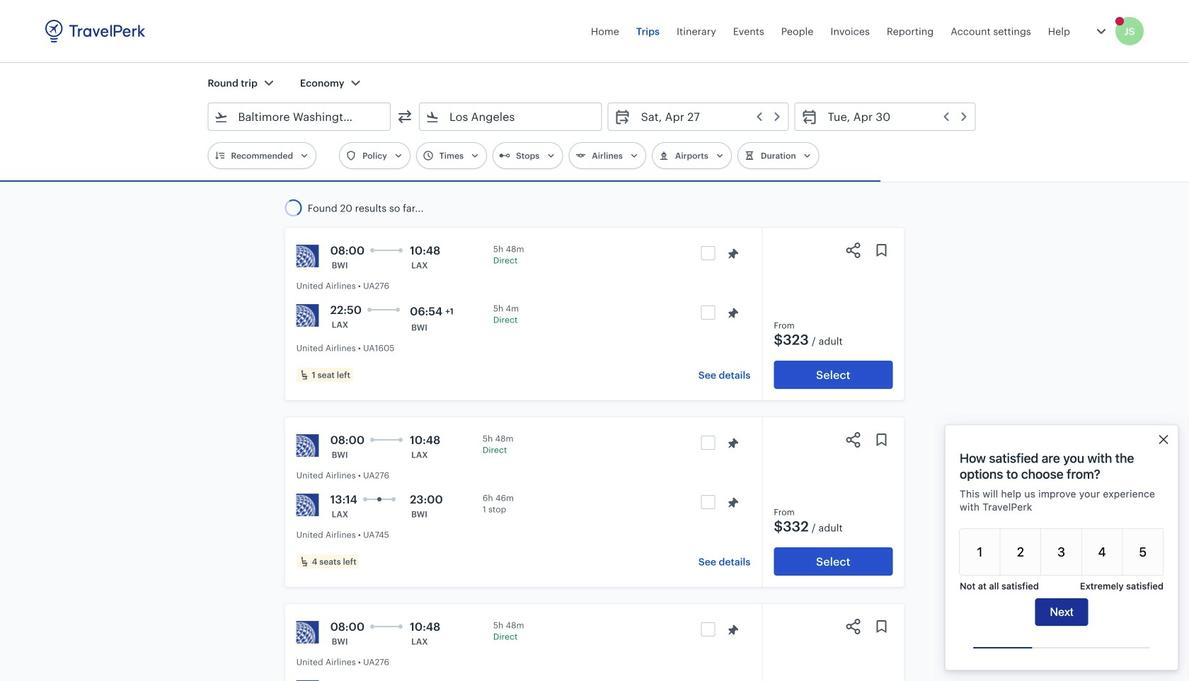 Task type: describe. For each thing, give the bounding box(es) containing it.
Return field
[[818, 106, 970, 128]]

3 united airlines image from the top
[[296, 435, 319, 457]]

1 united airlines image from the top
[[296, 245, 319, 268]]

united airlines image
[[296, 622, 319, 644]]

4 united airlines image from the top
[[296, 494, 319, 517]]

To search field
[[440, 106, 583, 128]]

2 united airlines image from the top
[[296, 305, 319, 327]]



Task type: locate. For each thing, give the bounding box(es) containing it.
Depart field
[[631, 106, 783, 128]]

From search field
[[228, 106, 372, 128]]

united airlines image
[[296, 245, 319, 268], [296, 305, 319, 327], [296, 435, 319, 457], [296, 494, 319, 517]]



Task type: vqa. For each thing, say whether or not it's contained in the screenshot.
From search field
yes



